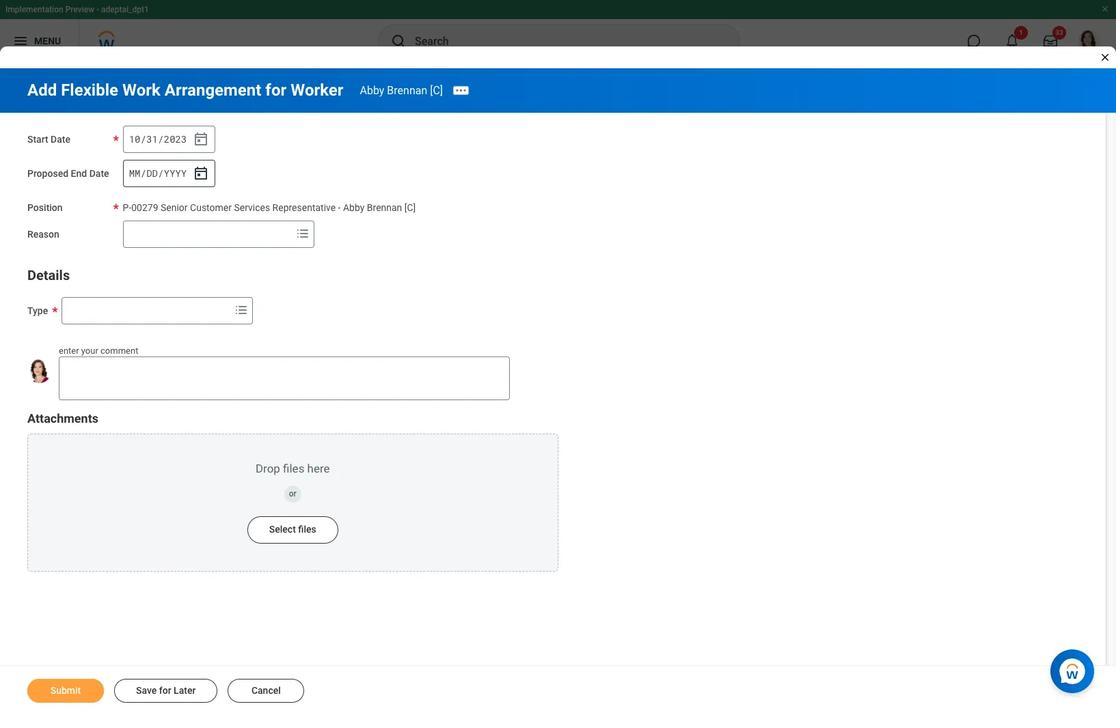 Task type: locate. For each thing, give the bounding box(es) containing it.
/ right dd
[[158, 167, 164, 180]]

- right "preview"
[[97, 5, 99, 14]]

- right representative
[[338, 202, 341, 213]]

calendar image inside proposed end date group
[[192, 165, 209, 182]]

1 horizontal spatial date
[[89, 168, 109, 179]]

prompts image inside details 'group'
[[233, 302, 250, 318]]

2 calendar image from the top
[[192, 165, 209, 182]]

arrangement
[[165, 81, 261, 100]]

abby
[[360, 84, 384, 97], [343, 202, 365, 213]]

close add flexible work arrangement for worker image
[[1100, 52, 1111, 63]]

flexible
[[61, 81, 118, 100]]

0 horizontal spatial prompts image
[[233, 302, 250, 318]]

prompts image
[[294, 225, 311, 242], [233, 302, 250, 318]]

for right save
[[159, 686, 171, 697]]

later
[[174, 686, 196, 697]]

1 horizontal spatial prompts image
[[294, 225, 311, 242]]

employee's photo (logan mcneil) image
[[27, 360, 51, 383]]

senior
[[161, 202, 188, 213]]

1 vertical spatial for
[[159, 686, 171, 697]]

1 vertical spatial -
[[338, 202, 341, 213]]

1 vertical spatial date
[[89, 168, 109, 179]]

add
[[27, 81, 57, 100]]

0 vertical spatial calendar image
[[192, 131, 209, 148]]

attachments region
[[27, 411, 558, 572]]

Reason field
[[123, 222, 292, 247]]

proposed
[[27, 168, 68, 179]]

details
[[27, 267, 70, 284]]

reason
[[27, 229, 59, 240]]

workday assistant region
[[1051, 645, 1100, 694]]

proposed end date
[[27, 168, 109, 179]]

calendar image
[[192, 131, 209, 148], [192, 165, 209, 182]]

for
[[266, 81, 287, 100], [159, 686, 171, 697]]

add flexible work arrangement for worker dialog
[[0, 0, 1116, 716]]

select
[[269, 524, 296, 535]]

mm / dd / yyyy
[[129, 167, 187, 180]]

calendar image right yyyy
[[192, 165, 209, 182]]

cancel
[[251, 686, 281, 697]]

- inside add flexible work arrangement for worker main content
[[338, 202, 341, 213]]

1 calendar image from the top
[[192, 131, 209, 148]]

/
[[141, 132, 146, 145], [158, 132, 164, 145], [141, 167, 146, 180], [158, 167, 164, 180]]

calendar image inside start date group
[[192, 131, 209, 148]]

-
[[97, 5, 99, 14], [338, 202, 341, 213]]

0 vertical spatial date
[[51, 134, 70, 145]]

inbox large image
[[1044, 34, 1058, 48]]

0 vertical spatial for
[[266, 81, 287, 100]]

0 vertical spatial -
[[97, 5, 99, 14]]

add flexible work arrangement for worker
[[27, 81, 344, 100]]

0 horizontal spatial for
[[159, 686, 171, 697]]

select files button
[[247, 517, 338, 544]]

services
[[234, 202, 270, 213]]

action bar region
[[0, 666, 1116, 716]]

prompts image for type
[[233, 302, 250, 318]]

1 vertical spatial [c]
[[405, 202, 416, 213]]

end
[[71, 168, 87, 179]]

1 vertical spatial prompts image
[[233, 302, 250, 318]]

1 vertical spatial abby
[[343, 202, 365, 213]]

1 horizontal spatial [c]
[[430, 84, 443, 97]]

date right the start
[[51, 134, 70, 145]]

implementation preview -   adeptai_dpt1
[[5, 5, 149, 14]]

0 horizontal spatial date
[[51, 134, 70, 145]]

0 vertical spatial brennan
[[387, 84, 427, 97]]

abby right representative
[[343, 202, 365, 213]]

0 vertical spatial prompts image
[[294, 225, 311, 242]]

prompts image for reason
[[294, 225, 311, 242]]

[c]
[[430, 84, 443, 97], [405, 202, 416, 213]]

save
[[136, 686, 157, 697]]

for left "worker"
[[266, 81, 287, 100]]

save for later
[[136, 686, 196, 697]]

0 vertical spatial [c]
[[430, 84, 443, 97]]

1 horizontal spatial -
[[338, 202, 341, 213]]

0 horizontal spatial [c]
[[405, 202, 416, 213]]

calendar image right 2023
[[192, 131, 209, 148]]

2023
[[164, 132, 187, 145]]

/ right mm
[[141, 167, 146, 180]]

brennan
[[387, 84, 427, 97], [367, 202, 402, 213]]

0 horizontal spatial -
[[97, 5, 99, 14]]

abby right "worker"
[[360, 84, 384, 97]]

1 vertical spatial calendar image
[[192, 165, 209, 182]]

/ right 31
[[158, 132, 164, 145]]

date
[[51, 134, 70, 145], [89, 168, 109, 179]]

1 horizontal spatial for
[[266, 81, 287, 100]]

date right the end
[[89, 168, 109, 179]]

type
[[27, 305, 48, 316]]



Task type: describe. For each thing, give the bounding box(es) containing it.
comment
[[101, 346, 138, 356]]

profile logan mcneil element
[[1070, 26, 1108, 56]]

details group
[[27, 264, 1089, 325]]

start date
[[27, 134, 70, 145]]

enter your comment
[[59, 346, 138, 356]]

10
[[129, 132, 140, 145]]

/ right 10
[[141, 132, 146, 145]]

details button
[[27, 267, 70, 284]]

implementation
[[5, 5, 63, 14]]

or
[[289, 490, 297, 499]]

worker
[[291, 81, 344, 100]]

save for later button
[[114, 680, 218, 703]]

close environment banner image
[[1101, 5, 1110, 13]]

position
[[27, 202, 63, 213]]

submit button
[[27, 680, 104, 703]]

31
[[146, 132, 158, 145]]

p-
[[123, 202, 131, 213]]

calendar image for 10 / 31 / 2023
[[192, 131, 209, 148]]

adeptai_dpt1
[[101, 5, 149, 14]]

start date group
[[123, 126, 215, 153]]

cancel button
[[228, 680, 304, 703]]

files
[[298, 524, 316, 535]]

p-00279 senior customer services representative - abby brennan [c]
[[123, 202, 416, 213]]

enter your comment text field
[[59, 357, 510, 401]]

dd
[[146, 167, 158, 180]]

enter
[[59, 346, 79, 356]]

work
[[122, 81, 161, 100]]

10 / 31 / 2023
[[129, 132, 187, 145]]

your
[[81, 346, 98, 356]]

start
[[27, 134, 48, 145]]

representative
[[273, 202, 336, 213]]

- inside implementation preview -   adeptai_dpt1 banner
[[97, 5, 99, 14]]

calendar image for mm / dd / yyyy
[[192, 165, 209, 182]]

implementation preview -   adeptai_dpt1 banner
[[0, 0, 1116, 63]]

attachments
[[27, 412, 98, 426]]

search image
[[390, 33, 407, 49]]

submit
[[50, 686, 81, 697]]

abby brennan [c] element
[[360, 84, 443, 97]]

preview
[[65, 5, 94, 14]]

00279
[[131, 202, 158, 213]]

add flexible work arrangement for worker main content
[[0, 68, 1116, 716]]

1 vertical spatial brennan
[[367, 202, 402, 213]]

notifications large image
[[1006, 34, 1019, 48]]

mm
[[129, 167, 140, 180]]

customer
[[190, 202, 232, 213]]

select files
[[269, 524, 316, 535]]

proposed end date group
[[123, 160, 215, 187]]

Type field
[[62, 299, 230, 323]]

for inside button
[[159, 686, 171, 697]]

yyyy
[[164, 167, 187, 180]]

0 vertical spatial abby
[[360, 84, 384, 97]]

abby brennan [c]
[[360, 84, 443, 97]]



Task type: vqa. For each thing, say whether or not it's contained in the screenshot.
Mcneil
no



